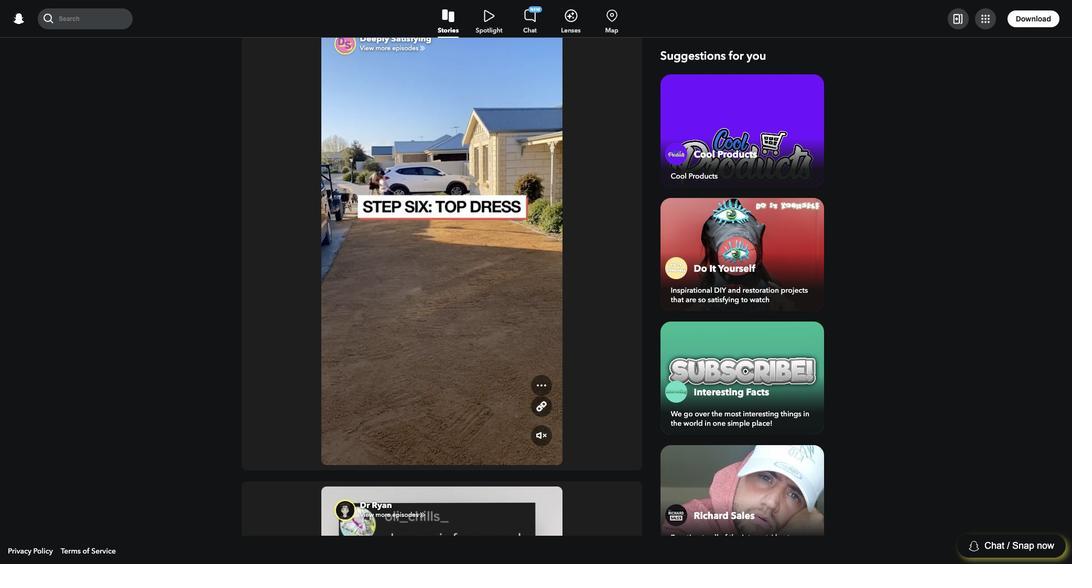 Task type: locate. For each thing, give the bounding box(es) containing it.
2 horizontal spatial the
[[729, 533, 740, 543]]

download link
[[1008, 10, 1060, 27]]

of
[[720, 533, 727, 543], [83, 547, 90, 557]]

are
[[686, 295, 696, 305]]

more left satisfying
[[376, 44, 391, 52]]

more for satisfying
[[376, 44, 391, 52]]

1 view more episodes from the top
[[360, 44, 419, 52]]

watch
[[750, 295, 770, 305]]

inspirational
[[671, 286, 712, 296]]

sales
[[731, 510, 755, 523]]

1 vertical spatial view
[[360, 511, 374, 519]]

episodes right ryan
[[392, 511, 419, 519]]

in
[[803, 409, 810, 419], [705, 419, 711, 429]]

the right 'all'
[[729, 533, 740, 543]]

view what's happening around the world on snapchat image
[[606, 9, 617, 22]]

of right terms
[[83, 547, 90, 557]]

1 view from the top
[[360, 44, 374, 52]]

1 more from the top
[[376, 44, 391, 52]]

chat inside desktop global navigation element
[[523, 26, 537, 35]]

to right and
[[741, 295, 748, 305]]

more
[[376, 44, 391, 52], [376, 511, 391, 519]]

the right over
[[712, 409, 723, 419]]

0 vertical spatial cool
[[694, 148, 715, 161]]

you
[[747, 48, 766, 64]]

interesting facts
[[694, 386, 769, 400]]

privacy
[[8, 547, 31, 557]]

desktop global navigation image
[[13, 13, 25, 25]]

episodes
[[392, 44, 419, 52], [392, 511, 419, 519]]

view more episodes
[[360, 44, 419, 52], [360, 511, 419, 519]]

terms of service link
[[61, 547, 116, 557]]

1 vertical spatial view more episodes
[[360, 511, 419, 519]]

chat left /
[[985, 541, 1005, 552]]

0 vertical spatial view more episodes
[[360, 44, 419, 52]]

profile picture image
[[336, 34, 354, 53], [665, 143, 687, 165], [665, 257, 687, 279], [665, 381, 687, 403], [336, 502, 354, 520], [665, 505, 687, 527]]

in left 'one'
[[705, 419, 711, 429]]

1 vertical spatial more
[[376, 511, 391, 519]]

mute image
[[536, 433, 547, 439]]

it
[[710, 263, 716, 276]]

to left 'all'
[[702, 533, 709, 543]]

1 vertical spatial episodes
[[392, 511, 419, 519]]

1 horizontal spatial to
[[741, 295, 748, 305]]

0 horizontal spatial the
[[671, 419, 682, 429]]

1 horizontal spatial cool
[[694, 148, 715, 161]]

0 vertical spatial episodes
[[392, 44, 419, 52]]

1 episodes from the top
[[392, 44, 419, 52]]

episodes right deeply
[[392, 44, 419, 52]]

dr ryan
[[360, 500, 392, 511]]

satisfying
[[391, 33, 431, 44]]

0 horizontal spatial to
[[702, 533, 709, 543]]

1 horizontal spatial chat
[[985, 541, 1005, 552]]

best
[[775, 533, 790, 543]]

do it yourself
[[694, 263, 755, 276]]

1 vertical spatial of
[[83, 547, 90, 557]]

chat down the try the new snapchat on web to chat image
[[523, 26, 537, 35]]

0 vertical spatial to
[[741, 295, 748, 305]]

0 horizontal spatial of
[[83, 547, 90, 557]]

0 vertical spatial more
[[376, 44, 391, 52]]

terms
[[61, 547, 81, 557]]

1 vertical spatial chat
[[985, 541, 1005, 552]]

terms of service
[[61, 547, 116, 557]]

of right 'all'
[[720, 533, 727, 543]]

try out lenses and filters on snapchat image
[[564, 9, 578, 22]]

richard sales
[[694, 510, 755, 523]]

chat / snap now
[[985, 541, 1054, 552]]

1 vertical spatial cool
[[671, 171, 687, 181]]

0 vertical spatial chat
[[523, 26, 537, 35]]

and
[[728, 286, 741, 296]]

2 more from the top
[[376, 511, 391, 519]]

more right dr
[[376, 511, 391, 519]]

0 vertical spatial cool products
[[694, 148, 757, 161]]

0 vertical spatial view
[[360, 44, 374, 52]]

download
[[1016, 14, 1051, 23]]

cool products
[[694, 148, 757, 161], [671, 171, 718, 181]]

simple
[[728, 419, 750, 429]]

to
[[741, 295, 748, 305], [702, 533, 709, 543]]

most
[[724, 409, 741, 419]]

1 horizontal spatial the
[[712, 409, 723, 419]]

restoration
[[743, 286, 779, 296]]

0 horizontal spatial cool
[[671, 171, 687, 181]]

2 view more episodes from the top
[[360, 511, 419, 519]]

so
[[698, 295, 706, 305]]

internets'
[[742, 533, 773, 543]]

0 vertical spatial of
[[720, 533, 727, 543]]

0 horizontal spatial chat
[[523, 26, 537, 35]]

the left go
[[671, 419, 682, 429]]

profile picture image for richard sales
[[665, 505, 687, 527]]

view
[[360, 44, 374, 52], [360, 511, 374, 519]]

in right things
[[803, 409, 810, 419]]

the
[[712, 409, 723, 419], [671, 419, 682, 429], [729, 533, 740, 543]]

1 vertical spatial cool products
[[671, 171, 718, 181]]

diy
[[714, 286, 726, 296]]

all
[[711, 533, 719, 543]]

products
[[717, 148, 757, 161], [689, 171, 718, 181]]

1 horizontal spatial of
[[720, 533, 727, 543]]

/
[[1007, 541, 1010, 552]]

richard
[[694, 510, 729, 523]]

inspirational diy and restoration projects that are so satisfying to watch
[[671, 286, 808, 305]]

1 vertical spatial to
[[702, 533, 709, 543]]

satisfying
[[708, 295, 739, 305]]

2 episodes from the top
[[392, 511, 419, 519]]

chat inside button
[[985, 541, 1005, 552]]

chat
[[523, 26, 537, 35], [985, 541, 1005, 552]]

cool
[[694, 148, 715, 161], [671, 171, 687, 181]]

for
[[729, 48, 744, 64]]

policy
[[33, 547, 53, 557]]

desktop global navigation element
[[0, 0, 1072, 38]]

snap
[[1012, 541, 1034, 552]]

2 view from the top
[[360, 511, 374, 519]]

things
[[781, 409, 802, 419]]



Task type: vqa. For each thing, say whether or not it's contained in the screenshot.
out
no



Task type: describe. For each thing, give the bounding box(es) containing it.
dr
[[360, 500, 370, 511]]

now
[[1037, 541, 1054, 552]]

navigate right image
[[538, 236, 550, 249]]

profile picture image for do it yourself
[[665, 257, 687, 279]]

toggle menu image
[[535, 379, 548, 392]]

over
[[695, 409, 710, 419]]

share image
[[535, 400, 548, 413]]

interesting
[[743, 409, 779, 419]]

privacy policy link
[[8, 547, 53, 557]]

profile picture image for cool products
[[665, 143, 687, 165]]

view for deeply
[[360, 44, 374, 52]]

to inside reacting to all of the internets' best content!
[[702, 533, 709, 543]]

projects
[[781, 286, 808, 296]]

watch snapchat spotlight videos image
[[484, 10, 495, 22]]

Search text field
[[38, 8, 133, 29]]

map
[[605, 26, 618, 35]]

do
[[694, 263, 707, 276]]

spotlight
[[476, 26, 503, 35]]

reacting to all of the internets' best content!
[[671, 533, 790, 553]]

0 horizontal spatial in
[[705, 419, 711, 429]]

reacting
[[671, 533, 700, 543]]

0 vertical spatial products
[[717, 148, 757, 161]]

episodes for satisfying
[[392, 44, 419, 52]]

suggestions
[[660, 48, 726, 64]]

one
[[713, 419, 726, 429]]

place!
[[752, 419, 773, 429]]

to inside inspirational diy and restoration projects that are so satisfying to watch
[[741, 295, 748, 305]]

deeply satisfying
[[360, 33, 431, 44]]

world
[[684, 419, 703, 429]]

the inside reacting to all of the internets' best content!
[[729, 533, 740, 543]]

view for dr
[[360, 511, 374, 519]]

chat / snap now button
[[957, 535, 1066, 558]]

privacy policy
[[8, 547, 53, 557]]

interesting
[[694, 386, 744, 400]]

view more episodes for ryan
[[360, 511, 419, 519]]

view more episodes for satisfying
[[360, 44, 419, 52]]

chat for chat / snap now
[[985, 541, 1005, 552]]

deeply
[[360, 33, 389, 44]]

we
[[671, 409, 682, 419]]

episodes for ryan
[[392, 511, 419, 519]]

content!
[[671, 543, 699, 553]]

ryan
[[372, 500, 392, 511]]

go
[[684, 409, 693, 419]]

chat for chat
[[523, 26, 537, 35]]

more for ryan
[[376, 511, 391, 519]]

suggestions for you
[[660, 48, 766, 64]]

that
[[671, 295, 684, 305]]

of inside reacting to all of the internets' best content!
[[720, 533, 727, 543]]

service
[[91, 547, 116, 557]]

1 vertical spatial products
[[689, 171, 718, 181]]

profile picture image for interesting facts
[[665, 381, 687, 403]]

facts
[[746, 386, 769, 400]]

try the new snapchat on web to chat image
[[524, 9, 536, 22]]

we go over the most interesting things in the world in one simple place!
[[671, 409, 810, 429]]

lenses
[[561, 26, 581, 35]]

yourself
[[718, 263, 755, 276]]

watch snapchat stories image
[[442, 9, 455, 22]]

stories
[[438, 26, 459, 35]]

1 horizontal spatial in
[[803, 409, 810, 419]]



